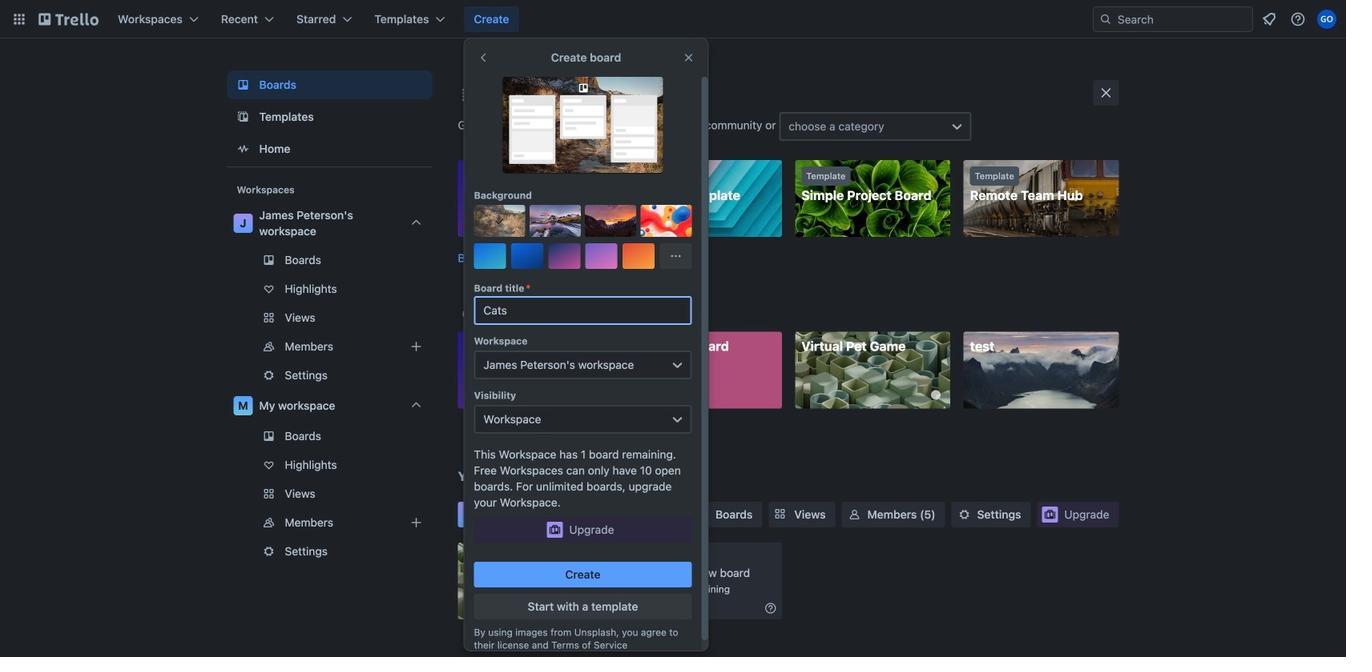 Task type: vqa. For each thing, say whether or not it's contained in the screenshot.
the views in Get even more perspective with Workspace views Premium Workspaces can combine boards into Table and Calendar to filter, sort, and get more done.
no



Task type: locate. For each thing, give the bounding box(es) containing it.
2 sm image from the left
[[956, 507, 972, 523]]

1 horizontal spatial sm image
[[956, 507, 972, 523]]

1 horizontal spatial sm image
[[763, 601, 779, 617]]

sm image
[[695, 507, 711, 523], [763, 601, 779, 617]]

primary element
[[0, 0, 1346, 38]]

1 vertical spatial add image
[[407, 514, 426, 533]]

return to previous screen image
[[477, 51, 490, 64]]

search image
[[1099, 13, 1112, 26]]

0 vertical spatial sm image
[[695, 507, 711, 523]]

add image
[[407, 337, 426, 357], [407, 514, 426, 533]]

0 vertical spatial add image
[[407, 337, 426, 357]]

0 horizontal spatial sm image
[[847, 507, 863, 523]]

custom image image
[[493, 215, 506, 228]]

close popover image
[[682, 51, 695, 64]]

1 add image from the top
[[407, 337, 426, 357]]

1 sm image from the left
[[847, 507, 863, 523]]

0 notifications image
[[1260, 10, 1279, 29]]

None text field
[[474, 296, 692, 325]]

open information menu image
[[1290, 11, 1306, 27]]

sm image
[[847, 507, 863, 523], [956, 507, 972, 523]]

template board image
[[234, 107, 253, 127]]

gary orlando (garyorlando) image
[[1317, 10, 1337, 29]]



Task type: describe. For each thing, give the bounding box(es) containing it.
board image
[[234, 75, 253, 95]]

Search field
[[1112, 7, 1252, 31]]

2 add image from the top
[[407, 514, 426, 533]]

back to home image
[[38, 6, 99, 32]]

home image
[[234, 139, 253, 159]]

1 vertical spatial sm image
[[763, 601, 779, 617]]

0 horizontal spatial sm image
[[695, 507, 711, 523]]



